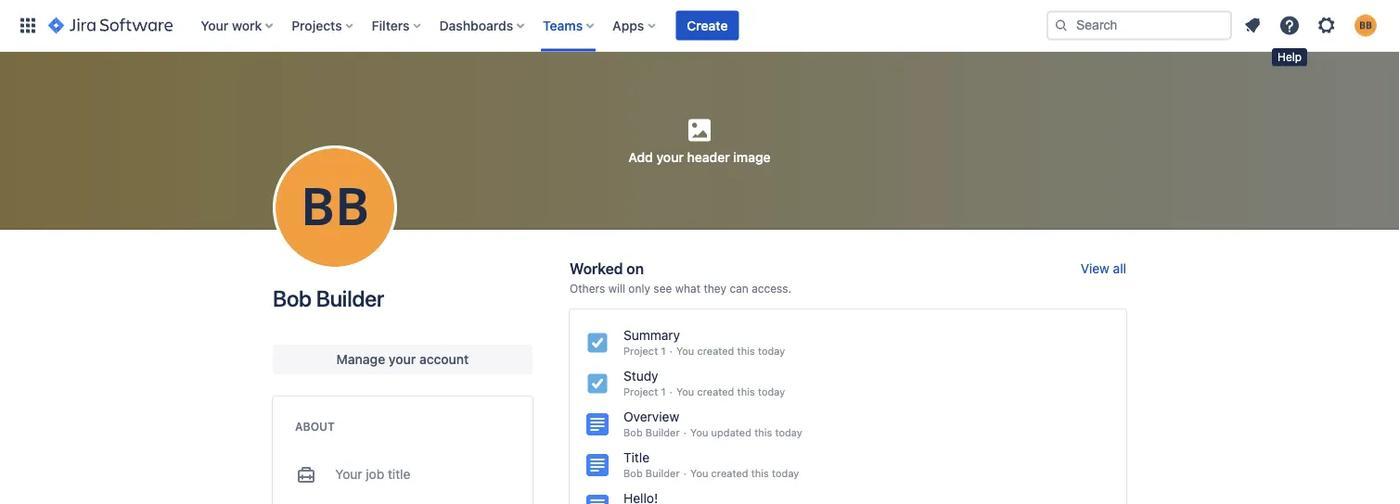 Task type: vqa. For each thing, say whether or not it's contained in the screenshot.
text
no



Task type: describe. For each thing, give the bounding box(es) containing it.
view
[[1081, 261, 1110, 277]]

overview
[[624, 410, 679, 425]]

bob builder for title
[[624, 468, 680, 480]]

manage
[[337, 352, 385, 367]]

primary element
[[11, 0, 1047, 52]]

manage your account link
[[273, 345, 533, 375]]

your for your job title
[[335, 467, 362, 483]]

you for overview
[[690, 427, 708, 439]]

this for summary
[[737, 346, 755, 358]]

today for study
[[758, 386, 785, 399]]

projects button
[[286, 11, 361, 40]]

create
[[687, 18, 728, 33]]

worked
[[570, 260, 623, 278]]

1 for summary
[[661, 346, 666, 358]]

your work
[[201, 18, 262, 33]]

view all
[[1081, 261, 1127, 277]]

help image
[[1279, 14, 1301, 37]]

updated
[[711, 427, 752, 439]]

study
[[624, 369, 659, 384]]

worked on
[[570, 260, 644, 278]]

you for study
[[676, 386, 694, 399]]

your for manage
[[389, 352, 416, 367]]

about
[[295, 420, 335, 433]]

apps button
[[607, 11, 663, 40]]

created for study
[[697, 386, 734, 399]]

0 vertical spatial bob builder
[[273, 286, 384, 312]]

apps
[[613, 18, 644, 33]]

bob for title
[[624, 468, 643, 480]]

teams
[[543, 18, 583, 33]]

banner containing your work
[[0, 0, 1399, 52]]

they
[[704, 282, 727, 295]]

settings image
[[1316, 14, 1338, 37]]

created for title
[[711, 468, 748, 480]]

what
[[675, 282, 701, 295]]

help tooltip
[[1272, 48, 1308, 66]]

help
[[1278, 51, 1302, 64]]

0 vertical spatial bob
[[273, 286, 312, 312]]

will
[[608, 282, 625, 295]]

dashboards
[[439, 18, 513, 33]]

title
[[624, 451, 650, 466]]

you created this today for title
[[690, 468, 799, 480]]

add your header image button
[[617, 116, 782, 167]]

appswitcher icon image
[[17, 14, 39, 37]]

summary
[[624, 328, 680, 343]]

can
[[730, 282, 749, 295]]

project for summary
[[624, 346, 658, 358]]

your profile and settings image
[[1355, 14, 1377, 37]]

on
[[627, 260, 644, 278]]

created for summary
[[697, 346, 734, 358]]

add your header image
[[629, 149, 771, 165]]

you created this today for summary
[[676, 346, 785, 358]]

job
[[366, 467, 384, 483]]

you updated this today
[[690, 427, 802, 439]]

this for overview
[[755, 427, 772, 439]]



Task type: locate. For each thing, give the bounding box(es) containing it.
created
[[697, 346, 734, 358], [697, 386, 734, 399], [711, 468, 748, 480]]

create button
[[676, 11, 739, 40]]

created up updated at the bottom right
[[697, 386, 734, 399]]

your inside dropdown button
[[201, 18, 229, 33]]

1 vertical spatial builder
[[646, 427, 680, 439]]

others
[[570, 282, 605, 295]]

1 vertical spatial bob builder
[[624, 427, 680, 439]]

your
[[657, 149, 684, 165], [389, 352, 416, 367]]

builder down overview
[[646, 427, 680, 439]]

0 vertical spatial you created this today
[[676, 346, 785, 358]]

today right updated at the bottom right
[[775, 427, 802, 439]]

1 vertical spatial 1
[[661, 386, 666, 399]]

only
[[629, 282, 650, 295]]

projects
[[292, 18, 342, 33]]

this up you updated this today
[[737, 386, 755, 399]]

0 vertical spatial project
[[624, 346, 658, 358]]

your job title
[[335, 467, 411, 483]]

today down access.
[[758, 346, 785, 358]]

builder for title
[[646, 468, 680, 480]]

this down you updated this today
[[751, 468, 769, 480]]

see
[[654, 282, 672, 295]]

1 vertical spatial your
[[389, 352, 416, 367]]

access.
[[752, 282, 792, 295]]

your right add
[[657, 149, 684, 165]]

0 vertical spatial 1
[[661, 346, 666, 358]]

created down they
[[697, 346, 734, 358]]

your right manage
[[389, 352, 416, 367]]

builder
[[316, 286, 384, 312], [646, 427, 680, 439], [646, 468, 680, 480]]

your for add
[[657, 149, 684, 165]]

0 vertical spatial your
[[201, 18, 229, 33]]

banner
[[0, 0, 1399, 52]]

your left job
[[335, 467, 362, 483]]

jira software image
[[48, 14, 173, 37], [48, 14, 173, 37]]

you up overview
[[676, 386, 694, 399]]

1 project 1 from the top
[[624, 346, 666, 358]]

you for summary
[[676, 346, 694, 358]]

bob builder for overview
[[624, 427, 680, 439]]

project 1
[[624, 346, 666, 358], [624, 386, 666, 399]]

project for study
[[624, 386, 658, 399]]

today for overview
[[775, 427, 802, 439]]

your inside add your header image dropdown button
[[657, 149, 684, 165]]

manage your account
[[337, 352, 469, 367]]

1 vertical spatial project
[[624, 386, 658, 399]]

today for summary
[[758, 346, 785, 358]]

others will only see what they can access.
[[570, 282, 792, 295]]

project 1 for study
[[624, 386, 666, 399]]

0 vertical spatial your
[[657, 149, 684, 165]]

0 vertical spatial created
[[697, 346, 734, 358]]

2 vertical spatial created
[[711, 468, 748, 480]]

your
[[201, 18, 229, 33], [335, 467, 362, 483]]

account
[[419, 352, 469, 367]]

1 vertical spatial project 1
[[624, 386, 666, 399]]

bob builder down title
[[624, 468, 680, 480]]

dashboards button
[[434, 11, 532, 40]]

1 for study
[[661, 386, 666, 399]]

this
[[737, 346, 755, 358], [737, 386, 755, 399], [755, 427, 772, 439], [751, 468, 769, 480]]

1
[[661, 346, 666, 358], [661, 386, 666, 399]]

2 vertical spatial builder
[[646, 468, 680, 480]]

you left updated at the bottom right
[[690, 427, 708, 439]]

profile image actions image
[[324, 197, 346, 219]]

project 1 down summary
[[624, 346, 666, 358]]

teams button
[[537, 11, 601, 40]]

your left work
[[201, 18, 229, 33]]

builder up manage
[[316, 286, 384, 312]]

work
[[232, 18, 262, 33]]

today up you updated this today
[[758, 386, 785, 399]]

1 1 from the top
[[661, 346, 666, 358]]

view all link
[[1081, 261, 1127, 277]]

2 project 1 from the top
[[624, 386, 666, 399]]

your work button
[[195, 11, 280, 40]]

you
[[676, 346, 694, 358], [676, 386, 694, 399], [690, 427, 708, 439], [690, 468, 708, 480]]

this down can
[[737, 346, 755, 358]]

you created this today up updated at the bottom right
[[676, 386, 785, 399]]

you down summary
[[676, 346, 694, 358]]

all
[[1113, 261, 1127, 277]]

1 vertical spatial bob
[[624, 427, 643, 439]]

2 vertical spatial you created this today
[[690, 468, 799, 480]]

header
[[687, 149, 730, 165]]

1 project from the top
[[624, 346, 658, 358]]

your inside manage your account link
[[389, 352, 416, 367]]

you down you updated this today
[[690, 468, 708, 480]]

1 vertical spatial created
[[697, 386, 734, 399]]

builder for overview
[[646, 427, 680, 439]]

2 project from the top
[[624, 386, 658, 399]]

title
[[388, 467, 411, 483]]

project
[[624, 346, 658, 358], [624, 386, 658, 399]]

project 1 down study in the bottom of the page
[[624, 386, 666, 399]]

0 horizontal spatial your
[[389, 352, 416, 367]]

search image
[[1054, 18, 1069, 33]]

created down updated at the bottom right
[[711, 468, 748, 480]]

Search field
[[1047, 11, 1232, 40]]

bob for overview
[[624, 427, 643, 439]]

project 1 for summary
[[624, 346, 666, 358]]

image
[[733, 149, 771, 165]]

this right updated at the bottom right
[[755, 427, 772, 439]]

this for title
[[751, 468, 769, 480]]

bob builder
[[273, 286, 384, 312], [624, 427, 680, 439], [624, 468, 680, 480]]

2 1 from the top
[[661, 386, 666, 399]]

add
[[629, 149, 653, 165]]

you created this today for study
[[676, 386, 785, 399]]

0 vertical spatial builder
[[316, 286, 384, 312]]

2 vertical spatial bob
[[624, 468, 643, 480]]

project down study in the bottom of the page
[[624, 386, 658, 399]]

you created this today down can
[[676, 346, 785, 358]]

bob builder up manage
[[273, 286, 384, 312]]

0 vertical spatial project 1
[[624, 346, 666, 358]]

bob builder down overview
[[624, 427, 680, 439]]

1 horizontal spatial your
[[657, 149, 684, 165]]

1 up overview
[[661, 386, 666, 399]]

2 vertical spatial bob builder
[[624, 468, 680, 480]]

today
[[758, 346, 785, 358], [758, 386, 785, 399], [775, 427, 802, 439], [772, 468, 799, 480]]

this for study
[[737, 386, 755, 399]]

project down summary
[[624, 346, 658, 358]]

today for title
[[772, 468, 799, 480]]

filters button
[[366, 11, 428, 40]]

0 horizontal spatial your
[[201, 18, 229, 33]]

bob
[[273, 286, 312, 312], [624, 427, 643, 439], [624, 468, 643, 480]]

1 horizontal spatial your
[[335, 467, 362, 483]]

1 vertical spatial you created this today
[[676, 386, 785, 399]]

1 vertical spatial your
[[335, 467, 362, 483]]

filters
[[372, 18, 410, 33]]

1 down summary
[[661, 346, 666, 358]]

notifications image
[[1242, 14, 1264, 37]]

today down you updated this today
[[772, 468, 799, 480]]

you for title
[[690, 468, 708, 480]]

builder down title
[[646, 468, 680, 480]]

you created this today
[[676, 346, 785, 358], [676, 386, 785, 399], [690, 468, 799, 480]]

you created this today down you updated this today
[[690, 468, 799, 480]]

your for your work
[[201, 18, 229, 33]]



